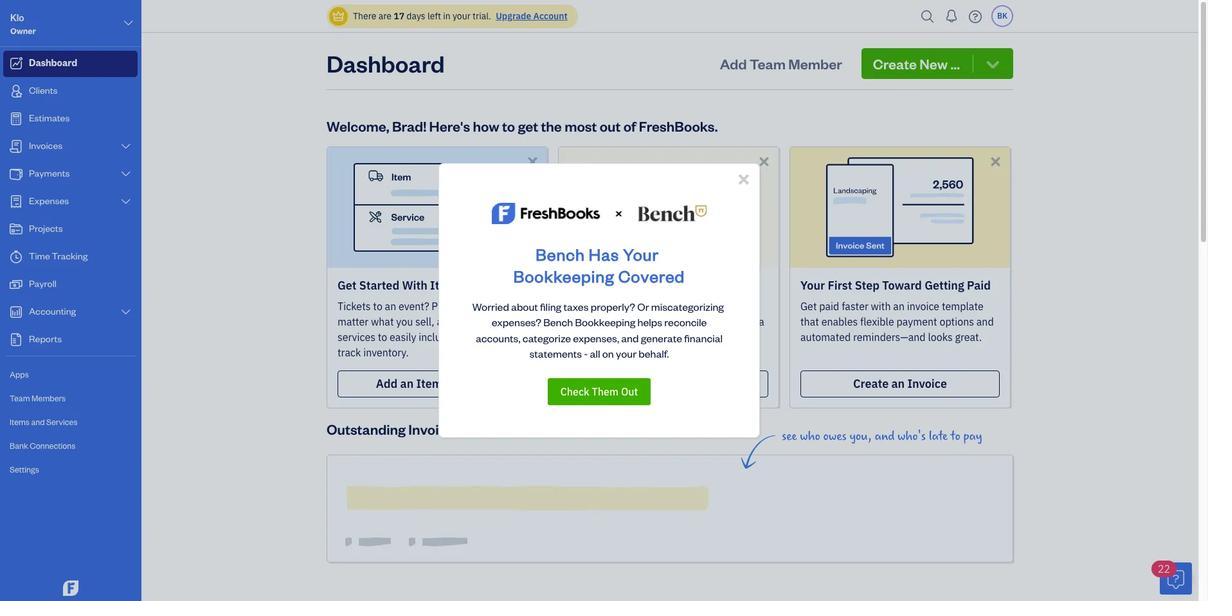 Task type: locate. For each thing, give the bounding box(es) containing it.
payment up looks
[[897, 316, 937, 329]]

an left item
[[400, 377, 414, 392]]

helps
[[638, 316, 662, 330]]

0 vertical spatial bookkeeping
[[514, 265, 615, 287]]

on
[[455, 331, 467, 344], [602, 347, 614, 361]]

of right the "out"
[[624, 117, 636, 135]]

chevron large down image
[[120, 197, 132, 207], [120, 307, 132, 318]]

1 vertical spatial your
[[457, 316, 477, 329]]

account
[[533, 10, 568, 22]]

team down apps
[[10, 394, 30, 404]]

an
[[385, 300, 396, 313], [893, 300, 905, 313], [469, 331, 480, 344], [400, 377, 414, 392], [892, 377, 905, 392]]

expenses?
[[492, 316, 541, 330]]

1 vertical spatial get
[[801, 300, 817, 313]]

payment up reports
[[692, 300, 733, 313]]

invoice down items
[[483, 331, 515, 344]]

track right keep
[[595, 300, 618, 313]]

and down download
[[621, 332, 639, 345]]

bench inside worried about filing taxes properly? or miscategorizing expenses? bench bookkeeping helps reconcile accounts, categorize expenses, and generate financial statements - all on your behalf.
[[543, 316, 573, 330]]

0 horizontal spatial add
[[376, 377, 398, 392]]

generate
[[641, 332, 682, 345]]

apps link
[[3, 364, 138, 386]]

1 vertical spatial invoice
[[483, 331, 515, 344]]

to up what
[[373, 300, 383, 313]]

shirts?
[[475, 300, 506, 313]]

growing
[[641, 278, 686, 293]]

there
[[353, 10, 376, 22]]

1 vertical spatial on
[[602, 347, 614, 361]]

services down team members link
[[46, 417, 78, 428]]

invoices
[[409, 421, 461, 439]]

1 dismiss image from the left
[[525, 154, 540, 169]]

bookkeeping down properly?
[[575, 316, 636, 330]]

0 vertical spatial on
[[455, 331, 467, 344]]

track
[[595, 300, 618, 313], [338, 347, 361, 359]]

main element
[[0, 0, 174, 602]]

0 vertical spatial invoice
[[907, 300, 940, 313]]

an down toward
[[893, 300, 905, 313]]

items inside main element
[[10, 417, 30, 428]]

invoice inside get paid faster with an invoice template that enables flexible payment options and automated reminders—and looks great.
[[907, 300, 940, 313]]

1 horizontal spatial invoice
[[907, 300, 940, 313]]

bench down filing
[[543, 316, 573, 330]]

filing
[[540, 300, 562, 314]]

of up all
[[593, 331, 602, 344]]

button.
[[612, 331, 645, 344]]

1 horizontal spatial team
[[750, 55, 786, 73]]

0 horizontal spatial services
[[46, 417, 78, 428]]

1 vertical spatial client
[[670, 377, 701, 392]]

or down the expenses?
[[518, 331, 527, 344]]

most
[[565, 117, 597, 135]]

dismiss image down get
[[525, 154, 540, 169]]

invoice image
[[8, 140, 24, 153]]

team left member
[[750, 55, 786, 73]]

welcome, brad! here's how to get the most out of freshbooks.
[[327, 117, 718, 135]]

1 horizontal spatial with
[[871, 300, 891, 313]]

there are 17 days left in your trial. upgrade account
[[353, 10, 568, 22]]

1 vertical spatial chevron large down image
[[120, 141, 132, 152]]

check them out button
[[548, 379, 651, 406]]

1 vertical spatial services
[[46, 417, 78, 428]]

and up client
[[672, 300, 690, 313]]

here's
[[429, 117, 470, 135]]

2 vertical spatial or
[[445, 377, 456, 392]]

0 horizontal spatial payment
[[692, 300, 733, 313]]

2 chevron large down image from the top
[[120, 307, 132, 318]]

1 vertical spatial or
[[518, 331, 527, 344]]

track inside tickets to an event? printed t-shirts? no matter what you sell, add your items or services to easily include on an invoice or track inventory.
[[338, 347, 361, 359]]

0 vertical spatial bench
[[536, 244, 585, 265]]

get up that in the bottom of the page
[[801, 300, 817, 313]]

team inside button
[[750, 55, 786, 73]]

0 vertical spatial track
[[595, 300, 618, 313]]

payment
[[692, 300, 733, 313], [897, 316, 937, 329]]

add a client link
[[569, 371, 768, 398]]

0 vertical spatial get
[[338, 278, 357, 293]]

services inside main element
[[46, 417, 78, 428]]

dashboard
[[327, 48, 445, 78]]

freshbooks.
[[639, 117, 718, 135]]

get
[[518, 117, 538, 135]]

with down for
[[737, 316, 757, 329]]

on right all
[[602, 347, 614, 361]]

1 vertical spatial team
[[10, 394, 30, 404]]

a left button.
[[604, 331, 610, 344]]

to down what
[[378, 331, 387, 344]]

list
[[723, 278, 742, 293]]

client
[[673, 316, 698, 329]]

0 horizontal spatial a
[[604, 331, 610, 344]]

keep track of invoices and payment for clients, and download client reports with a click of a button.
[[569, 300, 764, 344]]

add for add an item or service
[[376, 377, 398, 392]]

or down no
[[508, 316, 517, 329]]

or
[[508, 316, 517, 329], [518, 331, 527, 344], [445, 377, 456, 392]]

of left or
[[621, 300, 630, 313]]

0 vertical spatial chevron large down image
[[120, 197, 132, 207]]

bookkeeping
[[514, 265, 615, 287], [575, 316, 636, 330]]

add for add team member
[[720, 55, 747, 73]]

of
[[624, 117, 636, 135], [621, 300, 630, 313], [593, 331, 602, 344]]

0 horizontal spatial invoice
[[483, 331, 515, 344]]

invoice inside tickets to an event? printed t-shirts? no matter what you sell, add your items or services to easily include on an invoice or track inventory.
[[483, 331, 515, 344]]

services
[[488, 278, 533, 293], [46, 417, 78, 428]]

on inside worried about filing taxes properly? or miscategorizing expenses? bench bookkeeping helps reconcile accounts, categorize expenses, and generate financial statements - all on your behalf.
[[602, 347, 614, 361]]

a right reports
[[759, 316, 764, 329]]

× dialog
[[439, 163, 760, 439]]

0 vertical spatial of
[[624, 117, 636, 135]]

item
[[416, 377, 442, 392]]

an up what
[[385, 300, 396, 313]]

0 vertical spatial with
[[871, 300, 891, 313]]

0 vertical spatial team
[[750, 55, 786, 73]]

options
[[940, 316, 974, 329]]

items up the printed
[[430, 278, 462, 293]]

to left get
[[502, 117, 515, 135]]

0 vertical spatial payment
[[692, 300, 733, 313]]

and right you,
[[875, 430, 895, 444]]

bench inside bench has your bookkeeping covered
[[536, 244, 585, 265]]

1 vertical spatial of
[[621, 300, 630, 313]]

add inside button
[[720, 55, 747, 73]]

bench up manage
[[536, 244, 585, 265]]

an inside get paid faster with an invoice template that enables flexible payment options and automated reminders—and looks great.
[[893, 300, 905, 313]]

2 vertical spatial of
[[593, 331, 602, 344]]

0 horizontal spatial dismiss image
[[525, 154, 540, 169]]

first
[[828, 278, 852, 293]]

your
[[453, 10, 471, 22], [457, 316, 477, 329], [616, 347, 637, 361]]

settings link
[[3, 459, 138, 482]]

manage your growing client list
[[569, 278, 742, 293]]

project image
[[8, 223, 24, 236]]

an right the create
[[892, 377, 905, 392]]

0 horizontal spatial team
[[10, 394, 30, 404]]

items and services
[[10, 417, 78, 428]]

money image
[[8, 278, 24, 291]]

you,
[[850, 430, 872, 444]]

get for get paid faster with an invoice template that enables flexible payment options and automated reminders—and looks great.
[[801, 300, 817, 313]]

add
[[437, 316, 454, 329]]

track down services
[[338, 347, 361, 359]]

1 vertical spatial with
[[737, 316, 757, 329]]

1 horizontal spatial a
[[661, 377, 667, 392]]

and down team members
[[31, 417, 45, 428]]

keep
[[569, 300, 593, 313]]

enables
[[822, 316, 858, 329]]

your up "paid"
[[801, 278, 825, 293]]

paid
[[819, 300, 839, 313]]

with inside get paid faster with an invoice template that enables flexible payment options and automated reminders—and looks great.
[[871, 300, 891, 313]]

1 horizontal spatial services
[[488, 278, 533, 293]]

1 vertical spatial bookkeeping
[[575, 316, 636, 330]]

client down financial
[[670, 377, 701, 392]]

1 horizontal spatial on
[[602, 347, 614, 361]]

bookkeeping inside worried about filing taxes properly? or miscategorizing expenses? bench bookkeeping helps reconcile accounts, categorize expenses, and generate financial statements - all on your behalf.
[[575, 316, 636, 330]]

2 horizontal spatial add
[[720, 55, 747, 73]]

1 horizontal spatial payment
[[897, 316, 937, 329]]

and up great.
[[977, 316, 994, 329]]

has
[[589, 244, 619, 265]]

1 vertical spatial payment
[[897, 316, 937, 329]]

0 vertical spatial items
[[430, 278, 462, 293]]

or right item
[[445, 377, 456, 392]]

dismiss image
[[525, 154, 540, 169], [757, 154, 772, 169]]

0 horizontal spatial track
[[338, 347, 361, 359]]

× button
[[738, 166, 750, 190]]

1 horizontal spatial track
[[595, 300, 618, 313]]

step
[[855, 278, 880, 293]]

add team member button
[[708, 48, 854, 79]]

printed
[[432, 300, 465, 313]]

1 chevron large down image from the top
[[120, 197, 132, 207]]

to left pay
[[951, 430, 961, 444]]

2 vertical spatial chevron large down image
[[120, 169, 132, 179]]

that
[[801, 316, 819, 329]]

2 vertical spatial your
[[616, 347, 637, 361]]

0 horizontal spatial on
[[455, 331, 467, 344]]

your right in
[[453, 10, 471, 22]]

0 horizontal spatial get
[[338, 278, 357, 293]]

0 horizontal spatial items
[[10, 417, 30, 428]]

items
[[430, 278, 462, 293], [10, 417, 30, 428]]

reconcile
[[664, 316, 707, 330]]

your inside tickets to an event? printed t-shirts? no matter what you sell, add your items or services to easily include on an invoice or track inventory.
[[457, 316, 477, 329]]

a down behalf.
[[661, 377, 667, 392]]

team members
[[10, 394, 66, 404]]

your down button.
[[616, 347, 637, 361]]

the
[[541, 117, 562, 135]]

payment inside get paid faster with an invoice template that enables flexible payment options and automated reminders—and looks great.
[[897, 316, 937, 329]]

with up flexible
[[871, 300, 891, 313]]

reminders—and
[[853, 331, 926, 344]]

0 vertical spatial a
[[759, 316, 764, 329]]

tickets to an event? printed t-shirts? no matter what you sell, add your items or services to easily include on an invoice or track inventory.
[[338, 300, 527, 359]]

dismiss image for get started with items and services
[[525, 154, 540, 169]]

get up tickets
[[338, 278, 357, 293]]

client up miscategorizing
[[689, 278, 720, 293]]

search image
[[918, 7, 938, 26]]

1 horizontal spatial items
[[430, 278, 462, 293]]

your up the covered
[[623, 244, 659, 265]]

properly?
[[591, 300, 635, 314]]

no
[[508, 300, 521, 313]]

see
[[782, 430, 797, 444]]

welcome,
[[327, 117, 389, 135]]

-
[[584, 347, 588, 361]]

1 horizontal spatial get
[[801, 300, 817, 313]]

your down the t-
[[457, 316, 477, 329]]

dismiss image right × button
[[757, 154, 772, 169]]

1 horizontal spatial dismiss image
[[757, 154, 772, 169]]

great.
[[955, 331, 982, 344]]

days
[[407, 10, 425, 22]]

bookkeeping inside bench has your bookkeeping covered
[[514, 265, 615, 287]]

0 horizontal spatial with
[[737, 316, 757, 329]]

1 vertical spatial chevron large down image
[[120, 307, 132, 318]]

on right include
[[455, 331, 467, 344]]

2 dismiss image from the left
[[757, 154, 772, 169]]

1 vertical spatial bench
[[543, 316, 573, 330]]

1 vertical spatial track
[[338, 347, 361, 359]]

1 horizontal spatial add
[[636, 377, 658, 392]]

your inside worried about filing taxes properly? or miscategorizing expenses? bench bookkeeping helps reconcile accounts, categorize expenses, and generate financial statements - all on your behalf.
[[616, 347, 637, 361]]

get inside get paid faster with an invoice template that enables flexible payment options and automated reminders—and looks great.
[[801, 300, 817, 313]]

services up no
[[488, 278, 533, 293]]

client
[[689, 278, 720, 293], [670, 377, 701, 392]]

chevron large down image
[[123, 15, 134, 31], [120, 141, 132, 152], [120, 169, 132, 179]]

invoice
[[908, 377, 947, 392]]

sell,
[[415, 316, 435, 329]]

bookkeeping up taxes
[[514, 265, 615, 287]]

items up bank
[[10, 417, 30, 428]]

accounts,
[[476, 332, 521, 345]]

add team member
[[720, 55, 842, 73]]

invoice down toward
[[907, 300, 940, 313]]

1 vertical spatial items
[[10, 417, 30, 428]]

download
[[625, 316, 670, 329]]

trial.
[[473, 10, 491, 22]]



Task type: describe. For each thing, give the bounding box(es) containing it.
chevron large down image for chart icon
[[120, 307, 132, 318]]

team members link
[[3, 388, 138, 410]]

statements
[[530, 347, 582, 361]]

owes
[[823, 430, 847, 444]]

your first step toward getting paid
[[801, 278, 991, 293]]

report image
[[8, 334, 24, 347]]

inventory.
[[363, 347, 409, 359]]

get for get started with items and services
[[338, 278, 357, 293]]

add an item or service link
[[338, 371, 537, 398]]

with inside keep track of invoices and payment for clients, and download client reports with a click of a button.
[[737, 316, 757, 329]]

reports
[[701, 316, 734, 329]]

and up the t-
[[465, 278, 485, 293]]

an down items
[[469, 331, 480, 344]]

how
[[473, 117, 499, 135]]

outstanding invoices
[[327, 421, 461, 439]]

your inside bench has your bookkeeping covered
[[623, 244, 659, 265]]

categorize
[[523, 332, 571, 345]]

about
[[511, 300, 538, 314]]

who
[[800, 430, 820, 444]]

and down properly?
[[605, 316, 622, 329]]

automated
[[801, 331, 851, 344]]

paid
[[967, 278, 991, 293]]

connections
[[30, 441, 75, 451]]

invoices
[[632, 300, 670, 313]]

×
[[738, 166, 750, 190]]

owner
[[10, 26, 36, 36]]

manage
[[569, 278, 611, 293]]

and inside items and services link
[[31, 417, 45, 428]]

0 vertical spatial or
[[508, 316, 517, 329]]

members
[[32, 394, 66, 404]]

and inside get paid faster with an invoice template that enables flexible payment options and automated reminders—and looks great.
[[977, 316, 994, 329]]

create an invoice link
[[801, 371, 1000, 398]]

and inside worried about filing taxes properly? or miscategorizing expenses? bench bookkeeping helps reconcile accounts, categorize expenses, and generate financial statements - all on your behalf.
[[621, 332, 639, 345]]

expense image
[[8, 195, 24, 208]]

chevron large down image for payment image
[[120, 169, 132, 179]]

getting
[[925, 278, 964, 293]]

pay
[[964, 430, 982, 444]]

items and services link
[[3, 412, 138, 434]]

toward
[[882, 278, 922, 293]]

2 vertical spatial a
[[661, 377, 667, 392]]

taxes
[[564, 300, 589, 314]]

clients,
[[569, 316, 602, 329]]

see who owes you, and who's late to pay
[[782, 430, 982, 444]]

settings
[[10, 465, 39, 475]]

template
[[942, 300, 984, 313]]

dismiss image
[[988, 154, 1003, 169]]

who's
[[898, 430, 926, 444]]

apps
[[10, 370, 29, 380]]

easily
[[390, 331, 416, 344]]

add for add a client
[[636, 377, 658, 392]]

timer image
[[8, 251, 24, 264]]

all
[[590, 347, 600, 361]]

payment inside keep track of invoices and payment for clients, and download client reports with a click of a button.
[[692, 300, 733, 313]]

estimate image
[[8, 113, 24, 125]]

what
[[371, 316, 394, 329]]

1 vertical spatial a
[[604, 331, 610, 344]]

with
[[402, 278, 428, 293]]

0 vertical spatial client
[[689, 278, 720, 293]]

worried about filing taxes properly? or miscategorizing expenses? bench bookkeeping helps reconcile accounts, categorize expenses, and generate financial statements - all on your behalf.
[[472, 300, 726, 361]]

get started with items and services
[[338, 278, 533, 293]]

klo owner
[[10, 12, 36, 36]]

for
[[735, 300, 748, 313]]

go to help image
[[965, 7, 986, 26]]

2 horizontal spatial a
[[759, 316, 764, 329]]

items
[[480, 316, 505, 329]]

financial
[[684, 332, 723, 345]]

outstanding
[[327, 421, 406, 439]]

chart image
[[8, 306, 24, 319]]

client image
[[8, 85, 24, 98]]

your up properly?
[[614, 278, 638, 293]]

on inside tickets to an event? printed t-shirts? no matter what you sell, add your items or services to easily include on an invoice or track inventory.
[[455, 331, 467, 344]]

klo
[[10, 12, 24, 24]]

track inside keep track of invoices and payment for clients, and download client reports with a click of a button.
[[595, 300, 618, 313]]

you
[[396, 316, 413, 329]]

started
[[359, 278, 399, 293]]

covered
[[618, 265, 685, 287]]

services
[[338, 331, 376, 344]]

in
[[443, 10, 451, 22]]

chevron large down image for invoice icon on the left of page
[[120, 141, 132, 152]]

dashboard image
[[8, 57, 24, 70]]

service
[[459, 377, 499, 392]]

chevron large down image for 'expense' icon on the left top of the page
[[120, 197, 132, 207]]

them
[[592, 386, 619, 399]]

0 vertical spatial chevron large down image
[[123, 15, 134, 31]]

out
[[600, 117, 621, 135]]

upgrade
[[496, 10, 531, 22]]

freshbooks image
[[60, 581, 81, 597]]

expenses,
[[573, 332, 619, 345]]

team inside main element
[[10, 394, 30, 404]]

are
[[379, 10, 392, 22]]

0 vertical spatial your
[[453, 10, 471, 22]]

0 vertical spatial services
[[488, 278, 533, 293]]

bank
[[10, 441, 28, 451]]

add an item or service
[[376, 377, 499, 392]]

get paid faster with an invoice template that enables flexible payment options and automated reminders—and looks great.
[[801, 300, 994, 344]]

dismiss image for manage your growing client list
[[757, 154, 772, 169]]

17
[[394, 10, 405, 22]]

crown image
[[332, 9, 345, 23]]

or
[[637, 300, 649, 314]]

tickets
[[338, 300, 371, 313]]

matter
[[338, 316, 369, 329]]

payment image
[[8, 168, 24, 181]]

add a client
[[636, 377, 701, 392]]

create an invoice
[[853, 377, 947, 392]]



Task type: vqa. For each thing, say whether or not it's contained in the screenshot.
Close IMAGE
no



